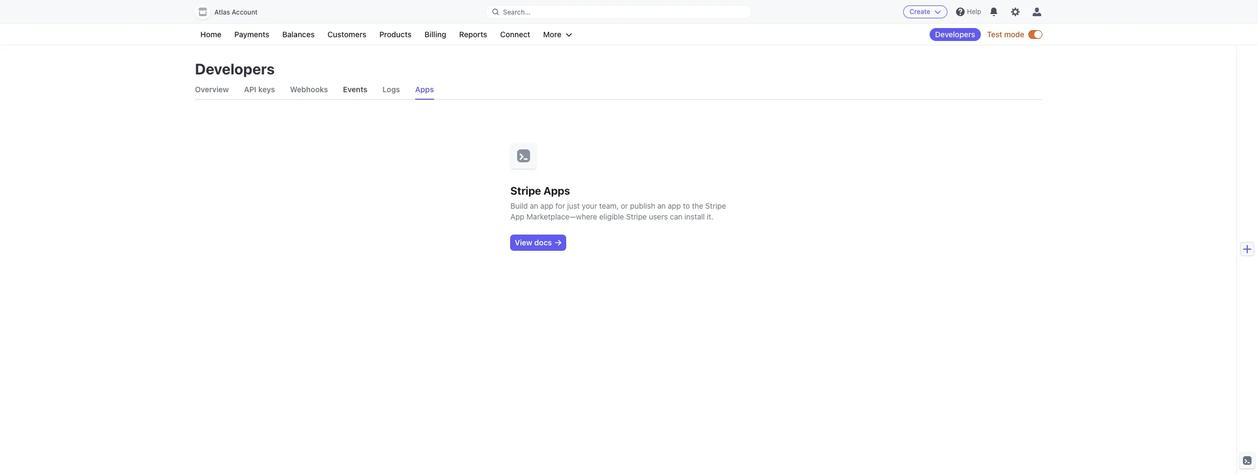 Task type: describe. For each thing, give the bounding box(es) containing it.
home link
[[195, 28, 227, 41]]

products
[[379, 30, 412, 39]]

payments
[[234, 30, 269, 39]]

keys
[[258, 85, 275, 94]]

view docs
[[515, 238, 552, 247]]

just
[[567, 201, 580, 210]]

api keys
[[244, 85, 275, 94]]

billing link
[[419, 28, 452, 41]]

events link
[[343, 80, 368, 99]]

help
[[967, 8, 981, 16]]

docs
[[534, 238, 552, 247]]

the
[[692, 201, 703, 210]]

it.
[[707, 212, 714, 221]]

atlas account
[[214, 8, 258, 16]]

reports link
[[454, 28, 493, 41]]

overview link
[[195, 80, 229, 99]]

2 horizontal spatial stripe
[[705, 201, 726, 210]]

test
[[987, 30, 1002, 39]]

more
[[543, 30, 562, 39]]

view
[[515, 238, 533, 247]]

balances
[[282, 30, 315, 39]]

or
[[621, 201, 628, 210]]

create
[[910, 8, 931, 16]]

developers link
[[930, 28, 981, 41]]

apps inside stripe apps build an app for just your team, or publish an app to the stripe app marketplace—where eligible stripe users can install it.
[[544, 184, 570, 197]]

for
[[556, 201, 565, 210]]

your
[[582, 201, 597, 210]]

payments link
[[229, 28, 275, 41]]

logs
[[383, 85, 400, 94]]

account
[[232, 8, 258, 16]]

apps link
[[415, 80, 434, 99]]

create button
[[903, 5, 948, 18]]

overview
[[195, 85, 229, 94]]

help button
[[952, 3, 986, 20]]

Search… text field
[[486, 5, 751, 19]]

atlas account button
[[195, 4, 268, 19]]

Search… search field
[[486, 5, 751, 19]]

mode
[[1004, 30, 1025, 39]]

view docs link
[[511, 235, 566, 250]]

connect
[[500, 30, 530, 39]]

users
[[649, 212, 668, 221]]

app
[[511, 212, 525, 221]]

publish
[[630, 201, 655, 210]]

2 app from the left
[[668, 201, 681, 210]]



Task type: vqa. For each thing, say whether or not it's contained in the screenshot.
'Developers' in developers link
yes



Task type: locate. For each thing, give the bounding box(es) containing it.
1 vertical spatial developers
[[195, 60, 275, 78]]

developers down the help popup button
[[935, 30, 975, 39]]

tab list
[[195, 80, 1042, 100]]

stripe up it.
[[705, 201, 726, 210]]

0 horizontal spatial an
[[530, 201, 538, 210]]

billing
[[425, 30, 446, 39]]

1 horizontal spatial apps
[[544, 184, 570, 197]]

marketplace—where
[[527, 212, 597, 221]]

search…
[[503, 8, 530, 16]]

0 vertical spatial stripe
[[511, 184, 541, 197]]

developers up the "api"
[[195, 60, 275, 78]]

stripe
[[511, 184, 541, 197], [705, 201, 726, 210], [626, 212, 647, 221]]

stripe apps build an app for just your team, or publish an app to the stripe app marketplace—where eligible stripe users can install it.
[[511, 184, 726, 221]]

stripe up build
[[511, 184, 541, 197]]

customers link
[[322, 28, 372, 41]]

apps right logs in the top left of the page
[[415, 85, 434, 94]]

balances link
[[277, 28, 320, 41]]

notifications image
[[990, 8, 999, 16]]

more button
[[538, 28, 578, 41]]

1 horizontal spatial app
[[668, 201, 681, 210]]

developers
[[935, 30, 975, 39], [195, 60, 275, 78]]

1 an from the left
[[530, 201, 538, 210]]

build
[[511, 201, 528, 210]]

products link
[[374, 28, 417, 41]]

apps
[[415, 85, 434, 94], [544, 184, 570, 197]]

can
[[670, 212, 683, 221]]

apps inside tab list
[[415, 85, 434, 94]]

webhooks link
[[290, 80, 328, 99]]

0 vertical spatial developers
[[935, 30, 975, 39]]

atlas
[[214, 8, 230, 16]]

eligible
[[599, 212, 624, 221]]

1 vertical spatial stripe
[[705, 201, 726, 210]]

to
[[683, 201, 690, 210]]

an right build
[[530, 201, 538, 210]]

apps up for
[[544, 184, 570, 197]]

stripe down publish
[[626, 212, 647, 221]]

home
[[200, 30, 221, 39]]

webhooks
[[290, 85, 328, 94]]

api
[[244, 85, 256, 94]]

install
[[685, 212, 705, 221]]

app
[[540, 201, 554, 210], [668, 201, 681, 210]]

customers
[[328, 30, 366, 39]]

reports
[[459, 30, 487, 39]]

0 horizontal spatial apps
[[415, 85, 434, 94]]

0 horizontal spatial app
[[540, 201, 554, 210]]

1 app from the left
[[540, 201, 554, 210]]

1 horizontal spatial an
[[657, 201, 666, 210]]

0 vertical spatial apps
[[415, 85, 434, 94]]

0 horizontal spatial stripe
[[511, 184, 541, 197]]

2 an from the left
[[657, 201, 666, 210]]

an
[[530, 201, 538, 210], [657, 201, 666, 210]]

0 horizontal spatial developers
[[195, 60, 275, 78]]

1 horizontal spatial stripe
[[626, 212, 647, 221]]

events
[[343, 85, 368, 94]]

test mode
[[987, 30, 1025, 39]]

1 vertical spatial apps
[[544, 184, 570, 197]]

connect link
[[495, 28, 536, 41]]

app left for
[[540, 201, 554, 210]]

team,
[[599, 201, 619, 210]]

1 horizontal spatial developers
[[935, 30, 975, 39]]

api keys link
[[244, 80, 275, 99]]

app up can
[[668, 201, 681, 210]]

tab list containing overview
[[195, 80, 1042, 100]]

logs link
[[383, 80, 400, 99]]

an up users
[[657, 201, 666, 210]]

2 vertical spatial stripe
[[626, 212, 647, 221]]



